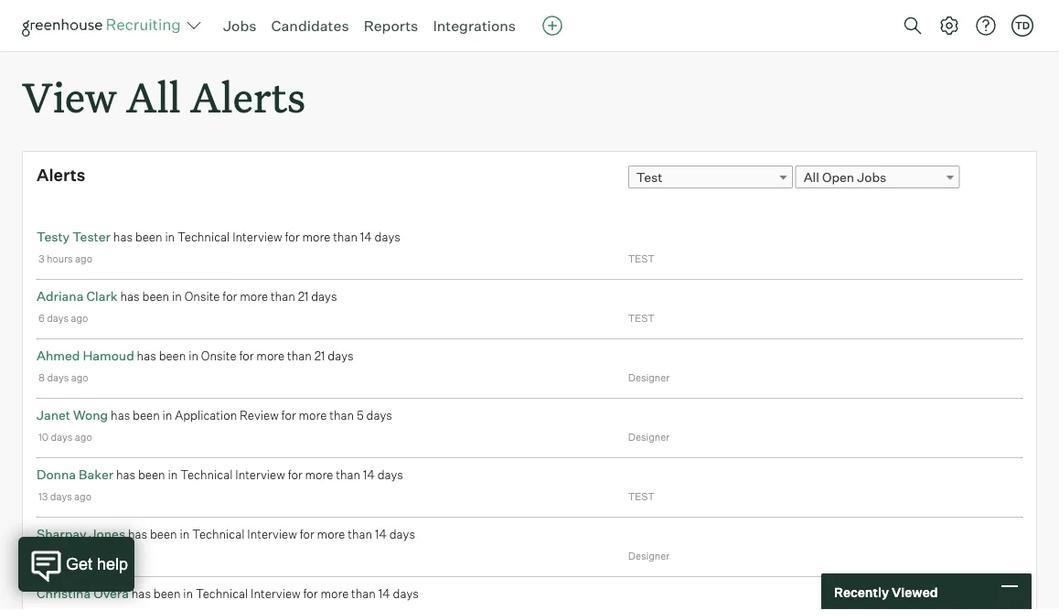 Task type: vqa. For each thing, say whether or not it's contained in the screenshot.
Sourcing
no



Task type: locate. For each thing, give the bounding box(es) containing it.
than down sharpay jones has been in technical interview for more than 14 days designer
[[351, 587, 376, 601]]

than left 5
[[330, 408, 354, 423]]

in inside adriana clark has been in onsite for more than 21 days test
[[172, 289, 182, 304]]

more inside 'christina overa has been in technical interview for more than 14 days'
[[321, 587, 349, 601]]

onsite inside ahmed hamoud has been in onsite for more than 21 days designer
[[201, 349, 237, 363]]

ago down sharpay jones link
[[74, 550, 91, 562]]

for inside janet wong has been in application review for more than 5 days designer
[[281, 408, 296, 423]]

designer
[[628, 372, 670, 384], [628, 431, 670, 444], [628, 550, 670, 562]]

0 horizontal spatial jobs
[[223, 16, 257, 35]]

designer for wong
[[628, 431, 670, 444]]

has inside ahmed hamoud has been in onsite for more than 21 days designer
[[137, 349, 156, 363]]

0 horizontal spatial alerts
[[37, 164, 85, 185]]

1 vertical spatial 21
[[315, 349, 325, 363]]

0 vertical spatial 13 days ago
[[38, 491, 91, 503]]

21 down the 'testy tester has been in technical interview for more than 14 days test'
[[298, 289, 309, 304]]

for
[[285, 230, 300, 244], [223, 289, 237, 304], [239, 349, 254, 363], [281, 408, 296, 423], [288, 468, 303, 482], [300, 527, 315, 542], [303, 587, 318, 601]]

has for jones
[[128, 527, 147, 542]]

days inside the 'testy tester has been in technical interview for more than 14 days test'
[[375, 230, 401, 244]]

ago for wong
[[75, 431, 92, 444]]

designer inside ahmed hamoud has been in onsite for more than 21 days designer
[[628, 372, 670, 384]]

been right clark
[[142, 289, 169, 304]]

10
[[38, 431, 49, 444]]

in up 'christina overa has been in technical interview for more than 14 days'
[[180, 527, 190, 542]]

td button
[[1012, 15, 1034, 37]]

interview for christina overa
[[251, 587, 301, 601]]

ahmed hamoud has been in onsite for more than 21 days designer
[[37, 348, 670, 384]]

13 for sharpay jones
[[38, 550, 48, 562]]

christina overa has been in technical interview for more than 14 days
[[37, 586, 419, 602]]

been for donna baker
[[138, 468, 165, 482]]

test
[[628, 253, 655, 265], [628, 312, 655, 325], [628, 491, 655, 503]]

interview for sharpay jones
[[247, 527, 297, 542]]

configure image
[[939, 15, 961, 37]]

1 horizontal spatial alerts
[[190, 70, 306, 124]]

been right the jones
[[150, 527, 177, 542]]

been
[[135, 230, 162, 244], [142, 289, 169, 304], [159, 349, 186, 363], [133, 408, 160, 423], [138, 468, 165, 482], [150, 527, 177, 542], [154, 587, 181, 601]]

has
[[113, 230, 133, 244], [120, 289, 140, 304], [137, 349, 156, 363], [111, 408, 130, 423], [116, 468, 136, 482], [128, 527, 147, 542], [132, 587, 151, 601]]

recently
[[835, 584, 889, 600]]

interview inside 'christina overa has been in technical interview for more than 14 days'
[[251, 587, 301, 601]]

14 for overa
[[379, 587, 390, 601]]

reports link
[[364, 16, 419, 35]]

1 vertical spatial designer
[[628, 431, 670, 444]]

14 up adriana clark has been in onsite for more than 21 days test
[[360, 230, 372, 244]]

has for hamoud
[[137, 349, 156, 363]]

than inside janet wong has been in application review for more than 5 days designer
[[330, 408, 354, 423]]

days up adriana clark has been in onsite for more than 21 days test
[[375, 230, 401, 244]]

been for adriana clark
[[142, 289, 169, 304]]

than for janet wong
[[330, 408, 354, 423]]

6 days ago
[[38, 312, 88, 325]]

sharpay jones link
[[37, 526, 125, 542]]

interview
[[233, 230, 282, 244], [235, 468, 285, 482], [247, 527, 297, 542], [251, 587, 301, 601]]

for inside sharpay jones has been in technical interview for more than 14 days designer
[[300, 527, 315, 542]]

days down the 'testy tester has been in technical interview for more than 14 days test'
[[311, 289, 337, 304]]

been for janet wong
[[133, 408, 160, 423]]

than down the 'testy tester has been in technical interview for more than 14 days test'
[[271, 289, 295, 304]]

days down donna baker has been in technical interview for more than 14 days test
[[390, 527, 415, 542]]

3
[[38, 253, 44, 265]]

more inside donna baker has been in technical interview for more than 14 days test
[[305, 468, 333, 482]]

for for wong
[[281, 408, 296, 423]]

interview for donna baker
[[235, 468, 285, 482]]

technical
[[178, 230, 230, 244], [180, 468, 233, 482], [192, 527, 245, 542], [196, 587, 248, 601]]

been right hamoud
[[159, 349, 186, 363]]

13 days ago
[[38, 491, 91, 503], [38, 550, 91, 562]]

1 vertical spatial test
[[628, 312, 655, 325]]

has for overa
[[132, 587, 151, 601]]

been inside sharpay jones has been in technical interview for more than 14 days designer
[[150, 527, 177, 542]]

onsite
[[185, 289, 220, 304], [201, 349, 237, 363]]

has inside 'christina overa has been in technical interview for more than 14 days'
[[132, 587, 151, 601]]

1 horizontal spatial all
[[804, 169, 820, 185]]

overa
[[93, 586, 129, 602]]

for inside adriana clark has been in onsite for more than 21 days test
[[223, 289, 237, 304]]

2 vertical spatial test
[[628, 491, 655, 503]]

been right the tester
[[135, 230, 162, 244]]

donna baker has been in technical interview for more than 14 days test
[[37, 467, 655, 503]]

td
[[1016, 19, 1030, 32]]

more for christina overa
[[321, 587, 349, 601]]

than inside the 'testy tester has been in technical interview for more than 14 days test'
[[333, 230, 358, 244]]

been inside janet wong has been in application review for more than 5 days designer
[[133, 408, 160, 423]]

1 vertical spatial 13 days ago
[[38, 550, 91, 562]]

ago down ahmed hamoud link
[[71, 372, 88, 384]]

14 for baker
[[363, 468, 375, 482]]

0 horizontal spatial all
[[126, 70, 181, 124]]

test inside the 'testy tester has been in technical interview for more than 14 days test'
[[628, 253, 655, 265]]

in for janet wong
[[163, 408, 172, 423]]

test inside donna baker has been in technical interview for more than 14 days test
[[628, 491, 655, 503]]

integrations
[[433, 16, 516, 35]]

14 down donna baker has been in technical interview for more than 14 days test
[[375, 527, 387, 542]]

8 days ago
[[38, 372, 88, 384]]

alerts up testy on the left top of page
[[37, 164, 85, 185]]

adriana
[[37, 288, 84, 304]]

interview inside sharpay jones has been in technical interview for more than 14 days designer
[[247, 527, 297, 542]]

1 13 from the top
[[38, 491, 48, 503]]

technical inside 'christina overa has been in technical interview for more than 14 days'
[[196, 587, 248, 601]]

in inside the 'testy tester has been in technical interview for more than 14 days test'
[[165, 230, 175, 244]]

days right 5
[[367, 408, 392, 423]]

christina overa link
[[37, 586, 129, 602]]

13
[[38, 491, 48, 503], [38, 550, 48, 562]]

in right clark
[[172, 289, 182, 304]]

for inside the 'testy tester has been in technical interview for more than 14 days test'
[[285, 230, 300, 244]]

6
[[38, 312, 45, 325]]

interview inside the 'testy tester has been in technical interview for more than 14 days test'
[[233, 230, 282, 244]]

1 test from the top
[[628, 253, 655, 265]]

days right 8
[[47, 372, 69, 384]]

in down application
[[168, 468, 178, 482]]

alerts
[[190, 70, 306, 124], [37, 164, 85, 185]]

0 vertical spatial 13
[[38, 491, 48, 503]]

interview inside donna baker has been in technical interview for more than 14 days test
[[235, 468, 285, 482]]

been right baker in the left of the page
[[138, 468, 165, 482]]

1 vertical spatial 13
[[38, 550, 48, 562]]

alerts down the jobs 'link'
[[190, 70, 306, 124]]

has inside the 'testy tester has been in technical interview for more than 14 days test'
[[113, 230, 133, 244]]

13 down donna
[[38, 491, 48, 503]]

has right hamoud
[[137, 349, 156, 363]]

1 designer from the top
[[628, 372, 670, 384]]

1 vertical spatial onsite
[[201, 349, 237, 363]]

has right baker in the left of the page
[[116, 468, 136, 482]]

21
[[298, 289, 309, 304], [315, 349, 325, 363]]

21 inside ahmed hamoud has been in onsite for more than 21 days designer
[[315, 349, 325, 363]]

been inside the 'testy tester has been in technical interview for more than 14 days test'
[[135, 230, 162, 244]]

testy tester has been in technical interview for more than 14 days test
[[37, 229, 655, 265]]

0 vertical spatial onsite
[[185, 289, 220, 304]]

3 designer from the top
[[628, 550, 670, 562]]

0 vertical spatial all
[[126, 70, 181, 124]]

been inside ahmed hamoud has been in onsite for more than 21 days designer
[[159, 349, 186, 363]]

been inside 'christina overa has been in technical interview for more than 14 days'
[[154, 587, 181, 601]]

janet wong has been in application review for more than 5 days designer
[[37, 407, 670, 444]]

technical for overa
[[196, 587, 248, 601]]

been inside donna baker has been in technical interview for more than 14 days test
[[138, 468, 165, 482]]

days inside donna baker has been in technical interview for more than 14 days test
[[378, 468, 403, 482]]

in for sharpay jones
[[180, 527, 190, 542]]

has inside janet wong has been in application review for more than 5 days designer
[[111, 408, 130, 423]]

ago
[[75, 253, 92, 265], [71, 312, 88, 325], [71, 372, 88, 384], [75, 431, 92, 444], [74, 491, 91, 503], [74, 550, 91, 562]]

onsite inside adriana clark has been in onsite for more than 21 days test
[[185, 289, 220, 304]]

13 down sharpay
[[38, 550, 48, 562]]

21 for ahmed hamoud
[[315, 349, 325, 363]]

in inside donna baker has been in technical interview for more than 14 days test
[[168, 468, 178, 482]]

technical inside donna baker has been in technical interview for more than 14 days test
[[180, 468, 233, 482]]

technical inside sharpay jones has been in technical interview for more than 14 days designer
[[192, 527, 245, 542]]

search image
[[902, 15, 924, 37]]

technical for jones
[[192, 527, 245, 542]]

more inside ahmed hamoud has been in onsite for more than 21 days designer
[[257, 349, 285, 363]]

has inside donna baker has been in technical interview for more than 14 days test
[[116, 468, 136, 482]]

days
[[375, 230, 401, 244], [311, 289, 337, 304], [47, 312, 69, 325], [328, 349, 354, 363], [47, 372, 69, 384], [367, 408, 392, 423], [51, 431, 73, 444], [378, 468, 403, 482], [50, 491, 72, 503], [390, 527, 415, 542], [50, 550, 72, 562], [393, 587, 419, 601]]

integrations link
[[433, 16, 516, 35]]

14 down janet wong has been in application review for more than 5 days designer
[[363, 468, 375, 482]]

all left open
[[804, 169, 820, 185]]

for for jones
[[300, 527, 315, 542]]

1 horizontal spatial jobs
[[858, 169, 887, 185]]

has inside adriana clark has been in onsite for more than 21 days test
[[120, 289, 140, 304]]

in
[[165, 230, 175, 244], [172, 289, 182, 304], [189, 349, 199, 363], [163, 408, 172, 423], [168, 468, 178, 482], [180, 527, 190, 542], [183, 587, 193, 601]]

14 for jones
[[375, 527, 387, 542]]

0 vertical spatial jobs
[[223, 16, 257, 35]]

test inside adriana clark has been in onsite for more than 21 days test
[[628, 312, 655, 325]]

than down donna baker has been in technical interview for more than 14 days test
[[348, 527, 373, 542]]

jobs
[[223, 16, 257, 35], [858, 169, 887, 185]]

than inside donna baker has been in technical interview for more than 14 days test
[[336, 468, 361, 482]]

in right the tester
[[165, 230, 175, 244]]

designer inside janet wong has been in application review for more than 5 days designer
[[628, 431, 670, 444]]

been right wong on the bottom
[[133, 408, 160, 423]]

designer for jones
[[628, 550, 670, 562]]

0 vertical spatial designer
[[628, 372, 670, 384]]

in right "overa"
[[183, 587, 193, 601]]

in for testy tester
[[165, 230, 175, 244]]

ahmed hamoud link
[[37, 348, 134, 364]]

jobs left candidates link
[[223, 16, 257, 35]]

has right wong on the bottom
[[111, 408, 130, 423]]

ago down the tester
[[75, 253, 92, 265]]

in inside janet wong has been in application review for more than 5 days designer
[[163, 408, 172, 423]]

than
[[333, 230, 358, 244], [271, 289, 295, 304], [287, 349, 312, 363], [330, 408, 354, 423], [336, 468, 361, 482], [348, 527, 373, 542], [351, 587, 376, 601]]

0 horizontal spatial 21
[[298, 289, 309, 304]]

been right "overa"
[[154, 587, 181, 601]]

more for testy tester
[[302, 230, 331, 244]]

than inside adriana clark has been in onsite for more than 21 days test
[[271, 289, 295, 304]]

in inside ahmed hamoud has been in onsite for more than 21 days designer
[[189, 349, 199, 363]]

14 inside donna baker has been in technical interview for more than 14 days test
[[363, 468, 375, 482]]

all right view
[[126, 70, 181, 124]]

in up application
[[189, 349, 199, 363]]

days down sharpay jones has been in technical interview for more than 14 days designer
[[393, 587, 419, 601]]

14 down sharpay jones has been in technical interview for more than 14 days designer
[[379, 587, 390, 601]]

13 days ago down sharpay
[[38, 550, 91, 562]]

sharpay jones has been in technical interview for more than 14 days designer
[[37, 526, 670, 562]]

has right the jones
[[128, 527, 147, 542]]

all
[[126, 70, 181, 124], [804, 169, 820, 185]]

1 horizontal spatial 21
[[315, 349, 325, 363]]

13 days ago for sharpay
[[38, 550, 91, 562]]

21 inside adriana clark has been in onsite for more than 21 days test
[[298, 289, 309, 304]]

0 vertical spatial test
[[628, 253, 655, 265]]

has for clark
[[120, 289, 140, 304]]

3 test from the top
[[628, 491, 655, 503]]

21 down adriana clark has been in onsite for more than 21 days test
[[315, 349, 325, 363]]

for inside donna baker has been in technical interview for more than 14 days test
[[288, 468, 303, 482]]

than down janet wong has been in application review for more than 5 days designer
[[336, 468, 361, 482]]

ago down adriana clark "link"
[[71, 312, 88, 325]]

0 vertical spatial 21
[[298, 289, 309, 304]]

in for christina overa
[[183, 587, 193, 601]]

2 vertical spatial designer
[[628, 550, 670, 562]]

more inside janet wong has been in application review for more than 5 days designer
[[299, 408, 327, 423]]

13 days ago down donna
[[38, 491, 91, 503]]

14 inside the 'testy tester has been in technical interview for more than 14 days test'
[[360, 230, 372, 244]]

ago down the donna baker link
[[74, 491, 91, 503]]

for for baker
[[288, 468, 303, 482]]

jobs right open
[[858, 169, 887, 185]]

2 designer from the top
[[628, 431, 670, 444]]

1 vertical spatial alerts
[[37, 164, 85, 185]]

test for baker
[[628, 491, 655, 503]]

more inside sharpay jones has been in technical interview for more than 14 days designer
[[317, 527, 345, 542]]

all open jobs
[[804, 169, 887, 185]]

14 inside 'christina overa has been in technical interview for more than 14 days'
[[379, 587, 390, 601]]

1 13 days ago from the top
[[38, 491, 91, 503]]

2 13 days ago from the top
[[38, 550, 91, 562]]

designer inside sharpay jones has been in technical interview for more than 14 days designer
[[628, 550, 670, 562]]

14
[[360, 230, 372, 244], [363, 468, 375, 482], [375, 527, 387, 542], [379, 587, 390, 601]]

days down janet wong has been in application review for more than 5 days designer
[[378, 468, 403, 482]]

jobs link
[[223, 16, 257, 35]]

2 13 from the top
[[38, 550, 48, 562]]

2 test from the top
[[628, 312, 655, 325]]

greenhouse recruiting image
[[22, 15, 187, 37]]

has right the tester
[[113, 230, 133, 244]]

more inside the 'testy tester has been in technical interview for more than 14 days test'
[[302, 230, 331, 244]]

has right clark
[[120, 289, 140, 304]]

in inside sharpay jones has been in technical interview for more than 14 days designer
[[180, 527, 190, 542]]

has inside sharpay jones has been in technical interview for more than 14 days designer
[[128, 527, 147, 542]]

than up adriana clark has been in onsite for more than 21 days test
[[333, 230, 358, 244]]

than inside 'christina overa has been in technical interview for more than 14 days'
[[351, 587, 376, 601]]

days down adriana clark has been in onsite for more than 21 days test
[[328, 349, 354, 363]]

more
[[302, 230, 331, 244], [240, 289, 268, 304], [257, 349, 285, 363], [299, 408, 327, 423], [305, 468, 333, 482], [317, 527, 345, 542], [321, 587, 349, 601]]

14 inside sharpay jones has been in technical interview for more than 14 days designer
[[375, 527, 387, 542]]

been inside adriana clark has been in onsite for more than 21 days test
[[142, 289, 169, 304]]

technical inside the 'testy tester has been in technical interview for more than 14 days test'
[[178, 230, 230, 244]]

in left application
[[163, 408, 172, 423]]

ago down wong on the bottom
[[75, 431, 92, 444]]

for inside 'christina overa has been in technical interview for more than 14 days'
[[303, 587, 318, 601]]

than inside sharpay jones has been in technical interview for more than 14 days designer
[[348, 527, 373, 542]]

adriana clark link
[[37, 288, 118, 304]]

10 days ago
[[38, 431, 92, 444]]

days inside ahmed hamoud has been in onsite for more than 21 days designer
[[328, 349, 354, 363]]

has right "overa"
[[132, 587, 151, 601]]

in inside 'christina overa has been in technical interview for more than 14 days'
[[183, 587, 193, 601]]

candidates link
[[271, 16, 349, 35]]

than down adriana clark has been in onsite for more than 21 days test
[[287, 349, 312, 363]]



Task type: describe. For each thing, give the bounding box(es) containing it.
14 for tester
[[360, 230, 372, 244]]

donna
[[37, 467, 76, 483]]

more for donna baker
[[305, 468, 333, 482]]

21 for adriana clark
[[298, 289, 309, 304]]

application
[[175, 408, 237, 423]]

for for tester
[[285, 230, 300, 244]]

more for sharpay jones
[[317, 527, 345, 542]]

sharpay
[[37, 526, 87, 542]]

been for testy tester
[[135, 230, 162, 244]]

reports
[[364, 16, 419, 35]]

than for testy tester
[[333, 230, 358, 244]]

days inside janet wong has been in application review for more than 5 days designer
[[367, 408, 392, 423]]

viewed
[[892, 584, 938, 600]]

ago for jones
[[74, 550, 91, 562]]

jones
[[89, 526, 125, 542]]

wong
[[73, 407, 108, 423]]

days inside 'christina overa has been in technical interview for more than 14 days'
[[393, 587, 419, 601]]

ago for hamoud
[[71, 372, 88, 384]]

3 hours ago
[[38, 253, 92, 265]]

technical for baker
[[180, 468, 233, 482]]

5
[[357, 408, 364, 423]]

view
[[22, 70, 116, 124]]

janet
[[37, 407, 70, 423]]

0 vertical spatial alerts
[[190, 70, 306, 124]]

than for sharpay jones
[[348, 527, 373, 542]]

donna baker link
[[37, 467, 114, 483]]

interview for testy tester
[[233, 230, 282, 244]]

hours
[[47, 253, 73, 265]]

janet wong link
[[37, 407, 108, 423]]

test
[[637, 169, 663, 185]]

christina
[[37, 586, 91, 602]]

ahmed
[[37, 348, 80, 364]]

days down sharpay
[[50, 550, 72, 562]]

13 days ago for donna
[[38, 491, 91, 503]]

test link
[[628, 166, 793, 189]]

all open jobs link
[[796, 166, 960, 189]]

onsite for clark
[[185, 289, 220, 304]]

days right 6
[[47, 312, 69, 325]]

ago for baker
[[74, 491, 91, 503]]

onsite for hamoud
[[201, 349, 237, 363]]

in for ahmed hamoud
[[189, 349, 199, 363]]

more for janet wong
[[299, 408, 327, 423]]

days inside adriana clark has been in onsite for more than 21 days test
[[311, 289, 337, 304]]

for inside ahmed hamoud has been in onsite for more than 21 days designer
[[239, 349, 254, 363]]

recently viewed
[[835, 584, 938, 600]]

days inside sharpay jones has been in technical interview for more than 14 days designer
[[390, 527, 415, 542]]

than for donna baker
[[336, 468, 361, 482]]

days down donna
[[50, 491, 72, 503]]

for for overa
[[303, 587, 318, 601]]

8
[[38, 372, 45, 384]]

ago for tester
[[75, 253, 92, 265]]

than inside ahmed hamoud has been in onsite for more than 21 days designer
[[287, 349, 312, 363]]

review
[[240, 408, 279, 423]]

clark
[[86, 288, 118, 304]]

adriana clark has been in onsite for more than 21 days test
[[37, 288, 655, 325]]

has for wong
[[111, 408, 130, 423]]

has for tester
[[113, 230, 133, 244]]

has for baker
[[116, 468, 136, 482]]

td button
[[1008, 11, 1038, 40]]

1 vertical spatial jobs
[[858, 169, 887, 185]]

than for christina overa
[[351, 587, 376, 601]]

candidates
[[271, 16, 349, 35]]

1 vertical spatial all
[[804, 169, 820, 185]]

testy
[[37, 229, 70, 245]]

been for ahmed hamoud
[[159, 349, 186, 363]]

in for donna baker
[[168, 468, 178, 482]]

view all alerts
[[22, 70, 306, 124]]

hamoud
[[83, 348, 134, 364]]

testy tester link
[[37, 229, 111, 245]]

baker
[[79, 467, 114, 483]]

13 for donna baker
[[38, 491, 48, 503]]

open
[[823, 169, 855, 185]]

test for tester
[[628, 253, 655, 265]]

tester
[[72, 229, 111, 245]]

technical for tester
[[178, 230, 230, 244]]

more inside adriana clark has been in onsite for more than 21 days test
[[240, 289, 268, 304]]

in for adriana clark
[[172, 289, 182, 304]]

days right 10
[[51, 431, 73, 444]]

been for sharpay jones
[[150, 527, 177, 542]]

ago for clark
[[71, 312, 88, 325]]

been for christina overa
[[154, 587, 181, 601]]



